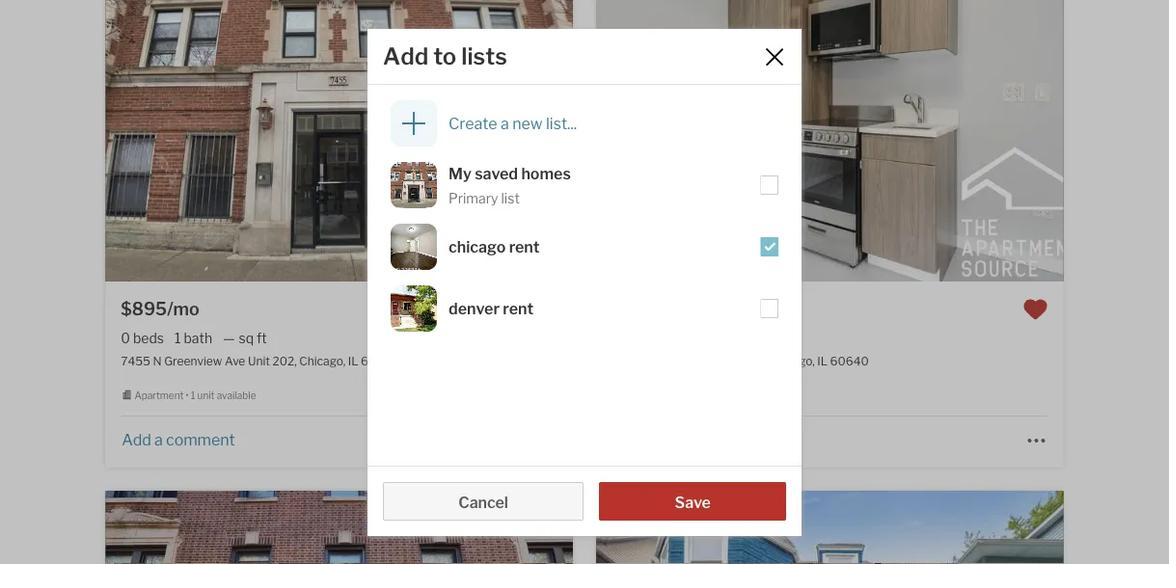 Task type: describe. For each thing, give the bounding box(es) containing it.
chicago, for 202,
[[299, 355, 346, 369]]

My saved homes checkbox
[[368, 162, 802, 208]]

available
[[217, 390, 256, 402]]

add to lists dialog
[[368, 29, 802, 537]]

to
[[434, 42, 457, 70]]

n for 4700
[[645, 355, 653, 369]]

ave for greenview
[[225, 355, 245, 369]]

chicago
[[449, 238, 506, 256]]

add to lists element
[[383, 42, 739, 70]]

add for add a comment
[[122, 431, 151, 450]]

list...
[[546, 114, 577, 133]]

photo of 6912 n ashland blvd image
[[391, 224, 437, 270]]

option group containing my saved homes
[[368, 162, 802, 332]]

il for 60626
[[348, 355, 359, 369]]

cancel
[[459, 493, 508, 512]]

sq
[[239, 330, 254, 346]]

/mo
[[167, 298, 200, 319]]

cancel button
[[383, 483, 584, 521]]

my saved homes primary list
[[449, 164, 571, 207]]

photo of 4700 n racine ave unit 301, chicago, il 60640 image
[[596, 0, 1064, 282]]

202,
[[273, 355, 297, 369]]

list
[[501, 190, 520, 207]]

denver rent checkbox
[[368, 286, 802, 332]]

chicago rent
[[449, 238, 540, 256]]

1 horizontal spatial 1
[[191, 390, 195, 402]]

unit for 202,
[[248, 355, 270, 369]]

primary
[[449, 190, 498, 207]]

save
[[675, 493, 711, 512]]

il for 60640
[[818, 355, 828, 369]]

add a comment button
[[121, 431, 236, 450]]

apartment • 1 unit available
[[135, 390, 256, 402]]

add for add to lists
[[383, 42, 429, 70]]

create a new list...
[[449, 114, 577, 133]]

bath
[[184, 330, 212, 346]]

60640
[[831, 355, 869, 369]]

—
[[223, 330, 235, 346]]

denver
[[449, 299, 500, 318]]

4700
[[612, 355, 642, 369]]

photo of 852 n lorel ave, chicago, il 60651 image
[[596, 491, 1064, 565]]

7455 n greenview ave unit 202, chicago, il 60626
[[121, 355, 399, 369]]

save button
[[600, 483, 787, 521]]

1 bath
[[175, 330, 212, 346]]

unit
[[197, 390, 215, 402]]

create
[[449, 114, 498, 133]]

7455
[[121, 355, 150, 369]]

— sq ft
[[223, 330, 267, 346]]

4700 n racine ave unit 301, chicago, il 60640
[[612, 355, 869, 369]]

add a comment
[[122, 431, 235, 450]]

a for new
[[501, 114, 509, 133]]



Task type: vqa. For each thing, say whether or not it's contained in the screenshot.
top 499K
no



Task type: locate. For each thing, give the bounding box(es) containing it.
0 horizontal spatial n
[[153, 355, 162, 369]]

1 n from the left
[[153, 355, 162, 369]]

a left new
[[501, 114, 509, 133]]

il left 60626
[[348, 355, 359, 369]]

create a new list... button
[[391, 100, 779, 147]]

301,
[[743, 355, 766, 369]]

rent inside option
[[509, 238, 540, 256]]

1 horizontal spatial favorite button image
[[1024, 297, 1049, 322]]

0 horizontal spatial 1
[[175, 330, 181, 346]]

1 horizontal spatial n
[[645, 355, 653, 369]]

2 unit from the left
[[718, 355, 741, 369]]

a
[[501, 114, 509, 133], [154, 431, 163, 450]]

n
[[153, 355, 162, 369], [645, 355, 653, 369]]

rent inside 'option'
[[503, 299, 534, 318]]

unit for 301,
[[718, 355, 741, 369]]

chicago, for 301,
[[769, 355, 815, 369]]

ave right racine
[[695, 355, 716, 369]]

denver rent
[[449, 299, 534, 318]]

1
[[175, 330, 181, 346], [191, 390, 195, 402]]

1 chicago, from the left
[[299, 355, 346, 369]]

0 horizontal spatial favorite button image
[[533, 297, 558, 322]]

rent right chicago
[[509, 238, 540, 256]]

1 il from the left
[[348, 355, 359, 369]]

n for 7455
[[153, 355, 162, 369]]

0 vertical spatial 1
[[175, 330, 181, 346]]

homes
[[522, 164, 571, 183]]

1 horizontal spatial a
[[501, 114, 509, 133]]

saved
[[475, 164, 518, 183]]

0 beds
[[121, 330, 164, 346]]

0 horizontal spatial unit
[[248, 355, 270, 369]]

rent
[[509, 238, 540, 256], [503, 299, 534, 318]]

rent for chicago rent
[[509, 238, 540, 256]]

apartment
[[135, 390, 184, 402]]

•
[[186, 390, 189, 402]]

rent right denver
[[503, 299, 534, 318]]

unit down "ft"
[[248, 355, 270, 369]]

1 horizontal spatial ave
[[695, 355, 716, 369]]

0 vertical spatial add
[[383, 42, 429, 70]]

a for comment
[[154, 431, 163, 450]]

il left 60640
[[818, 355, 828, 369]]

photo of 941 w agatite ave unit b-1, chicago, il 60640 image
[[105, 491, 573, 565]]

1 vertical spatial rent
[[503, 299, 534, 318]]

a left comment
[[154, 431, 163, 450]]

unit left 301,
[[718, 355, 741, 369]]

1 vertical spatial 1
[[191, 390, 195, 402]]

0
[[121, 330, 130, 346]]

photo of 2025 perry st image
[[391, 286, 437, 332]]

favorite button image
[[533, 297, 558, 322], [1024, 297, 1049, 322]]

favorite button checkbox
[[533, 297, 558, 322]]

comment
[[166, 431, 235, 450]]

2 favorite button image from the left
[[1024, 297, 1049, 322]]

add to lists
[[383, 42, 507, 70]]

greenview
[[164, 355, 222, 369]]

0 horizontal spatial ave
[[225, 355, 245, 369]]

ave
[[225, 355, 245, 369], [695, 355, 716, 369]]

1 vertical spatial a
[[154, 431, 163, 450]]

1 vertical spatial add
[[122, 431, 151, 450]]

racine
[[656, 355, 693, 369]]

n right 7455
[[153, 355, 162, 369]]

add
[[383, 42, 429, 70], [122, 431, 151, 450]]

favorite button image for favorite button checkbox
[[1024, 297, 1049, 322]]

chicago, right 301,
[[769, 355, 815, 369]]

chicago, right 202,
[[299, 355, 346, 369]]

chicago rent checkbox
[[368, 224, 802, 270]]

1 favorite button image from the left
[[533, 297, 558, 322]]

lists
[[462, 42, 507, 70]]

$895
[[121, 298, 167, 319]]

2 ave from the left
[[695, 355, 716, 369]]

1 horizontal spatial add
[[383, 42, 429, 70]]

1 horizontal spatial unit
[[718, 355, 741, 369]]

2 il from the left
[[818, 355, 828, 369]]

add inside dialog
[[383, 42, 429, 70]]

0 horizontal spatial chicago,
[[299, 355, 346, 369]]

1 right •
[[191, 390, 195, 402]]

a inside button
[[501, 114, 509, 133]]

new
[[513, 114, 543, 133]]

unit
[[248, 355, 270, 369], [718, 355, 741, 369]]

1 horizontal spatial il
[[818, 355, 828, 369]]

0 horizontal spatial il
[[348, 355, 359, 369]]

favorite button image for favorite button option on the left bottom
[[533, 297, 558, 322]]

1 ave from the left
[[225, 355, 245, 369]]

1 horizontal spatial chicago,
[[769, 355, 815, 369]]

favorite button checkbox
[[1024, 297, 1049, 322]]

0 vertical spatial a
[[501, 114, 509, 133]]

ave down —
[[225, 355, 245, 369]]

il
[[348, 355, 359, 369], [818, 355, 828, 369]]

beds
[[133, 330, 164, 346]]

my
[[449, 164, 472, 183]]

2 n from the left
[[645, 355, 653, 369]]

0 horizontal spatial add
[[122, 431, 151, 450]]

option group
[[368, 162, 802, 332]]

2 chicago, from the left
[[769, 355, 815, 369]]

photo of 7455 n greenview ave unit 202, chicago, il 60626 image
[[105, 0, 573, 282]]

0 horizontal spatial a
[[154, 431, 163, 450]]

photo of 7455 n greenview ave unit 202 image
[[391, 162, 437, 208]]

rent for denver rent
[[503, 299, 534, 318]]

60626
[[361, 355, 399, 369]]

add down apartment
[[122, 431, 151, 450]]

1 left bath
[[175, 330, 181, 346]]

0 vertical spatial rent
[[509, 238, 540, 256]]

chicago,
[[299, 355, 346, 369], [769, 355, 815, 369]]

ave for racine
[[695, 355, 716, 369]]

add left 'to'
[[383, 42, 429, 70]]

n right 4700
[[645, 355, 653, 369]]

1 unit from the left
[[248, 355, 270, 369]]

ft
[[257, 330, 267, 346]]

$895 /mo
[[121, 298, 200, 319]]



